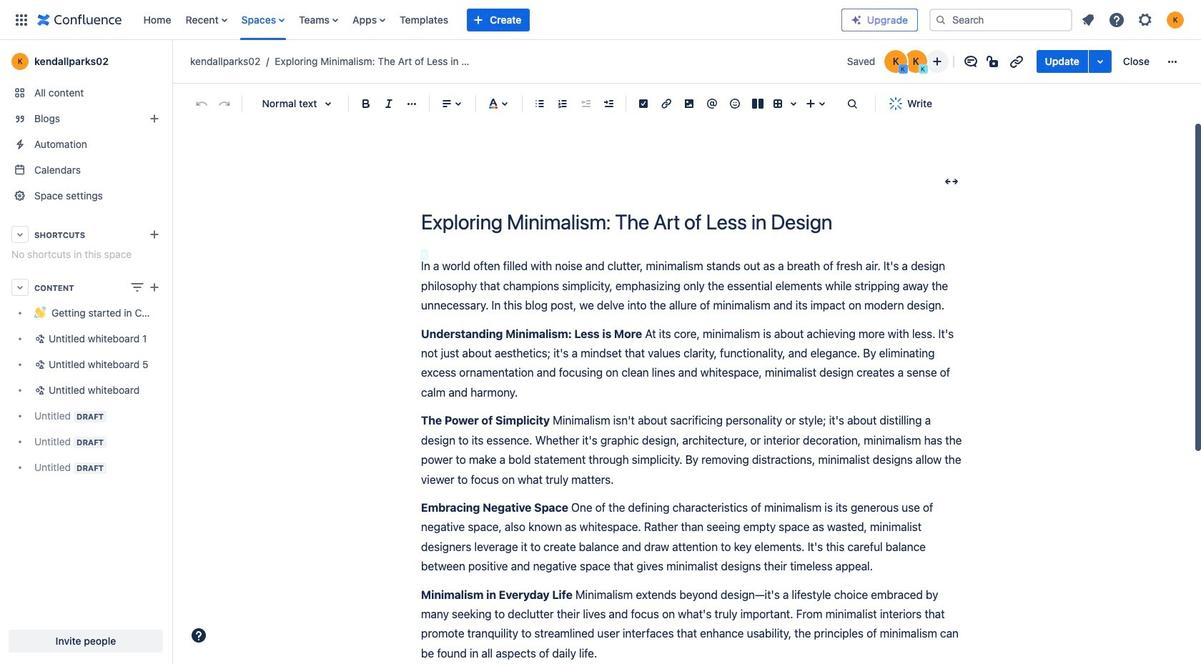 Task type: locate. For each thing, give the bounding box(es) containing it.
text formatting group
[[355, 92, 423, 115]]

1 horizontal spatial list
[[1076, 7, 1193, 33]]

help icon image
[[1109, 11, 1126, 28]]

italic ⌘i image
[[381, 95, 398, 112]]

add shortcut image
[[146, 226, 163, 243]]

notification icon image
[[1080, 11, 1097, 28]]

appswitcher icon image
[[13, 11, 30, 28]]

0 horizontal spatial list
[[136, 0, 842, 40]]

layouts image
[[750, 95, 767, 112]]

list formating group
[[529, 92, 620, 115]]

premium image
[[851, 14, 863, 25]]

table size image
[[785, 95, 803, 112]]

Search field
[[930, 8, 1073, 31]]

bold ⌘b image
[[358, 95, 375, 112]]

copy link image
[[1008, 53, 1025, 70]]

settings icon image
[[1137, 11, 1155, 28]]

tree inside the space element
[[6, 300, 166, 481]]

more formatting image
[[403, 95, 421, 112]]

space element
[[0, 40, 172, 665]]

find and replace image
[[844, 95, 861, 112]]

numbered list ⌘⇧7 image
[[554, 95, 572, 112]]

global element
[[9, 0, 842, 40]]

list
[[136, 0, 842, 40], [1076, 7, 1193, 33]]

tree
[[6, 300, 166, 481]]

banner
[[0, 0, 1202, 40]]

link ⌘k image
[[658, 95, 675, 112]]

confluence image
[[37, 11, 122, 28], [37, 11, 122, 28]]

None search field
[[930, 8, 1073, 31]]

action item [] image
[[635, 95, 652, 112]]

group
[[1037, 50, 1159, 73]]

collapse sidebar image
[[156, 47, 187, 76]]



Task type: vqa. For each thing, say whether or not it's contained in the screenshot.
bottom Add reaction image
no



Task type: describe. For each thing, give the bounding box(es) containing it.
Main content area, start typing to enter text. text field
[[421, 257, 965, 665]]

comment icon image
[[963, 53, 980, 70]]

table ⇧⌥t image
[[770, 95, 787, 112]]

indent tab image
[[600, 95, 617, 112]]

no restrictions image
[[985, 53, 1003, 70]]

create image
[[146, 279, 163, 296]]

search image
[[936, 14, 947, 25]]

list for the premium image
[[1076, 7, 1193, 33]]

add image, video, or file image
[[681, 95, 698, 112]]

change view image
[[129, 279, 146, 296]]

your profile and preferences image
[[1167, 11, 1185, 28]]

create a blog image
[[146, 110, 163, 127]]

list for appswitcher icon
[[136, 0, 842, 40]]

mention @ image
[[704, 95, 721, 112]]

avatar group element
[[883, 49, 929, 74]]

bullet list ⌘⇧8 image
[[532, 95, 549, 112]]

adjust update settings image
[[1092, 53, 1109, 70]]

emoji : image
[[727, 95, 744, 112]]

invite to edit image
[[929, 53, 946, 70]]

make page full-width image
[[944, 173, 961, 191]]

more image
[[1165, 53, 1182, 70]]

Blog post title text field
[[421, 211, 965, 234]]

align left image
[[439, 95, 456, 112]]



